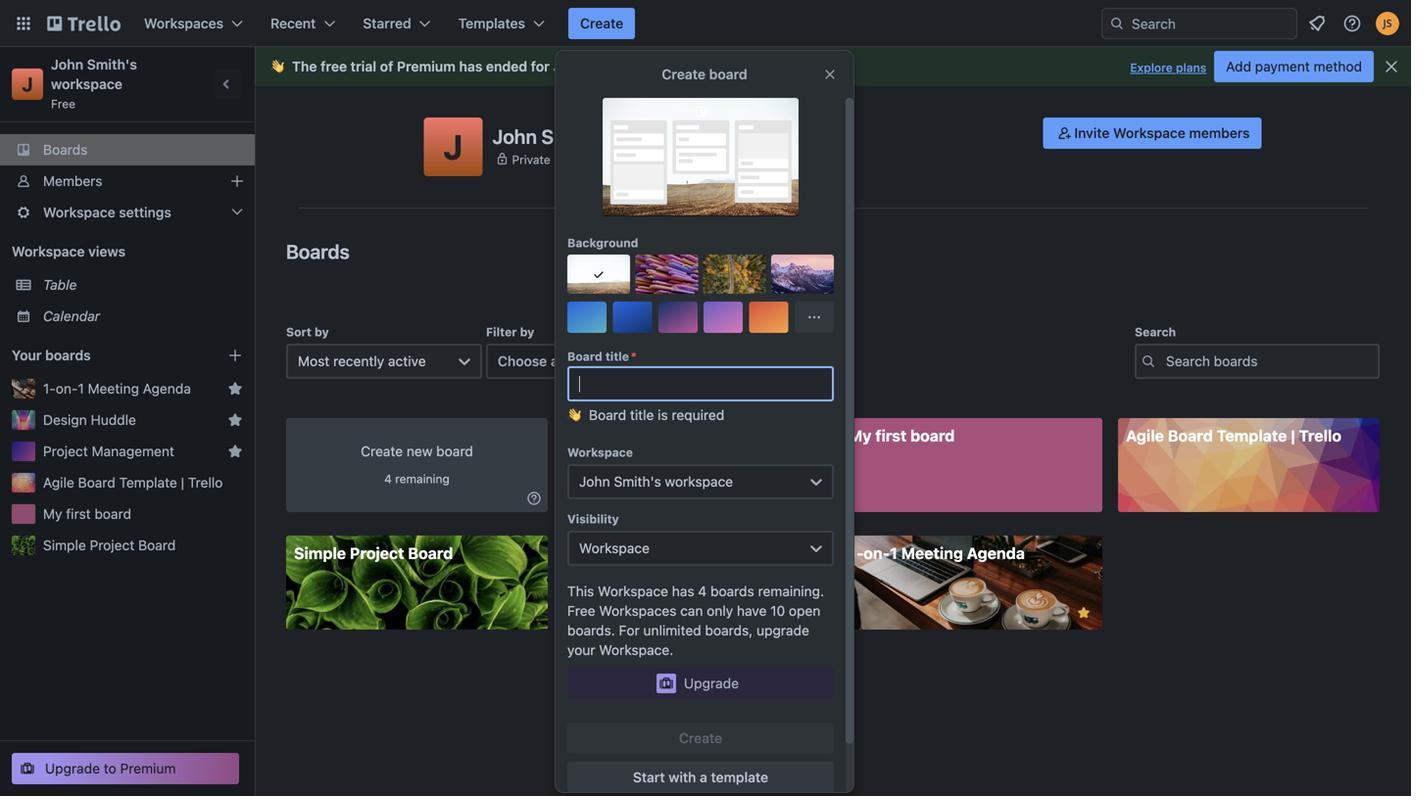 Task type: describe. For each thing, give the bounding box(es) containing it.
2 simple project board link from the left
[[286, 536, 548, 630]]

upgrade
[[757, 623, 810, 639]]

collection
[[562, 353, 625, 370]]

1-on-1 meeting agenda link
[[841, 536, 1103, 630]]

john up visibility
[[579, 474, 610, 490]]

recent
[[271, 15, 316, 31]]

is
[[658, 407, 668, 423]]

project management
[[43, 444, 174, 460]]

boards link
[[0, 134, 255, 166]]

0 vertical spatial boards
[[43, 142, 88, 158]]

workspace inside 'workspace settings' popup button
[[43, 204, 115, 221]]

1 vertical spatial template
[[119, 475, 177, 491]]

john smith's workspace free
[[51, 56, 141, 111]]

invite workspace members
[[1075, 125, 1250, 141]]

this
[[568, 584, 594, 600]]

design huddle link
[[564, 536, 825, 630]]

workspace up table
[[12, 244, 85, 260]]

workspace settings
[[43, 204, 171, 221]]

design inside button
[[43, 412, 87, 428]]

most
[[298, 353, 330, 370]]

1 vertical spatial 1-
[[849, 544, 864, 563]]

1-on-1 meeting agenda inside '1-on-1 meeting agenda' button
[[43, 381, 191, 397]]

Search field
[[1125, 9, 1297, 38]]

*
[[631, 350, 637, 364]]

j button
[[424, 118, 483, 176]]

choose a collection
[[498, 353, 625, 370]]

upgrade for upgrade
[[684, 676, 739, 692]]

0 vertical spatial template
[[1217, 427, 1287, 445]]

board title *
[[568, 350, 637, 364]]

2 horizontal spatial project
[[350, 544, 404, 563]]

explore plans button
[[1131, 56, 1207, 79]]

0 horizontal spatial my
[[43, 506, 62, 522]]

close popover image
[[822, 67, 838, 82]]

👋 the free trial of premium has ended for john smith's workspace .
[[271, 58, 719, 74]]

1 horizontal spatial design huddle
[[571, 544, 683, 563]]

workspace down the required
[[665, 474, 733, 490]]

calendar
[[43, 308, 100, 324]]

create new board
[[361, 444, 473, 460]]

invite
[[1075, 125, 1110, 141]]

1 vertical spatial premium
[[120, 761, 176, 777]]

to
[[104, 761, 116, 777]]

workspace inside john smith's workspace free
[[51, 76, 122, 92]]

1 horizontal spatial simple
[[294, 544, 346, 563]]

your
[[12, 347, 42, 364]]

0 horizontal spatial |
[[181, 475, 184, 491]]

0 notifications image
[[1306, 12, 1329, 35]]

1 vertical spatial agenda
[[967, 544, 1025, 563]]

for
[[619, 623, 640, 639]]

1 horizontal spatial |
[[1291, 427, 1296, 445]]

filter
[[486, 325, 517, 339]]

1-on-1 meeting agenda button
[[43, 379, 220, 399]]

workspace.
[[599, 643, 674, 659]]

j for j button
[[444, 126, 463, 167]]

calendar link
[[43, 307, 243, 326]]

upgrade to premium
[[45, 761, 176, 777]]

table link
[[43, 275, 243, 295]]

explore plans
[[1131, 61, 1207, 74]]

0 vertical spatial a
[[551, 353, 558, 370]]

premium inside banner
[[397, 58, 456, 74]]

1 horizontal spatial project
[[90, 538, 135, 554]]

back to home image
[[47, 8, 121, 39]]

1 vertical spatial title
[[630, 407, 654, 423]]

workspace inside this workspace has 4 boards remaining. free workspaces can only have 10 open boards. for unlimited boards, upgrade your workspace.
[[598, 584, 668, 600]]

table
[[43, 277, 77, 293]]

new
[[407, 444, 433, 460]]

1 horizontal spatial agile board template | trello link
[[1118, 419, 1380, 513]]

start
[[633, 770, 665, 786]]

choose a collection button
[[486, 344, 682, 379]]

unlimited
[[643, 623, 702, 639]]

0 horizontal spatial simple
[[43, 538, 86, 554]]

add payment method button
[[1215, 51, 1374, 82]]

this workspace has 4 boards remaining. free workspaces can only have 10 open boards. for unlimited boards, upgrade your workspace.
[[568, 584, 824, 659]]

recently
[[333, 353, 384, 370]]

your
[[568, 643, 595, 659]]

1 horizontal spatial boards
[[286, 240, 350, 263]]

workspace views
[[12, 244, 126, 260]]

payment
[[1255, 58, 1310, 74]]

primary element
[[0, 0, 1411, 47]]

j link
[[12, 69, 43, 100]]

0 horizontal spatial sm image
[[524, 489, 544, 509]]

workspace down visibility
[[579, 541, 650, 557]]

the
[[292, 58, 317, 74]]

background element
[[568, 255, 834, 333]]

choose
[[498, 353, 547, 370]]

10
[[771, 603, 785, 619]]

free inside this workspace has 4 boards remaining. free workspaces can only have 10 open boards. for unlimited boards, upgrade your workspace.
[[568, 603, 595, 619]]

private
[[512, 153, 551, 166]]

views
[[88, 244, 126, 260]]

0 vertical spatial agile
[[1126, 427, 1164, 445]]

open information menu image
[[1343, 14, 1362, 33]]

design huddle inside button
[[43, 412, 136, 428]]

1 horizontal spatial my
[[849, 427, 872, 445]]

templates button
[[447, 8, 557, 39]]

banner containing 👋
[[255, 47, 1411, 86]]

smith's up private
[[542, 125, 610, 148]]

visibility
[[568, 513, 619, 526]]

starred icon image for design huddle
[[227, 413, 243, 428]]

workspace settings button
[[0, 197, 255, 228]]

recent button
[[259, 8, 347, 39]]

wave image
[[568, 406, 581, 433]]

active
[[388, 353, 426, 370]]

0 horizontal spatial agile board template | trello
[[43, 475, 223, 491]]

boards,
[[705, 623, 753, 639]]

0 horizontal spatial my first board
[[43, 506, 131, 522]]

boards.
[[568, 623, 615, 639]]

add payment method
[[1226, 58, 1362, 74]]

upgrade for upgrade to premium
[[45, 761, 100, 777]]

👋 board title is required
[[568, 407, 725, 423]]

create inside primary element
[[580, 15, 624, 31]]

management
[[92, 444, 174, 460]]

starred icon image for project management
[[227, 444, 243, 460]]

has inside this workspace has 4 boards remaining. free workspaces can only have 10 open boards. for unlimited boards, upgrade your workspace.
[[672, 584, 695, 600]]

members
[[43, 173, 102, 189]]

start with a template
[[633, 770, 768, 786]]

your boards
[[12, 347, 91, 364]]

start with a template button
[[568, 763, 834, 794]]

create button inside primary element
[[569, 8, 635, 39]]

workspace down create board at the top of page
[[614, 125, 712, 148]]

open
[[789, 603, 821, 619]]

workspace inside the invite workspace members button
[[1114, 125, 1186, 141]]

1 vertical spatial agile
[[43, 475, 74, 491]]

1 horizontal spatial design
[[571, 544, 624, 563]]

john right for
[[553, 58, 586, 74]]

only
[[707, 603, 733, 619]]

by for filter by
[[520, 325, 535, 339]]

starred
[[363, 15, 411, 31]]

0 horizontal spatial simple project board
[[43, 538, 176, 554]]

wave image
[[271, 58, 284, 75]]

search
[[1135, 325, 1176, 339]]

1 simple project board link from the left
[[43, 536, 243, 556]]

smith's right for
[[589, 58, 639, 74]]

1 horizontal spatial trello
[[1299, 427, 1342, 445]]

1 vertical spatial 1
[[890, 544, 898, 563]]

.
[[714, 58, 719, 74]]

1 horizontal spatial a
[[700, 770, 708, 786]]

starred button
[[351, 8, 443, 39]]

settings
[[119, 204, 171, 221]]

invite workspace members button
[[1043, 118, 1262, 149]]

smith's inside john smith's workspace free
[[87, 56, 137, 73]]



Task type: locate. For each thing, give the bounding box(es) containing it.
remaining
[[395, 472, 450, 486]]

1 vertical spatial my first board
[[43, 506, 131, 522]]

design huddle
[[43, 412, 136, 428], [571, 544, 683, 563]]

required
[[672, 407, 725, 423]]

0 horizontal spatial 4
[[384, 472, 392, 486]]

workspaces inside this workspace has 4 boards remaining. free workspaces can only have 10 open boards. for unlimited boards, upgrade your workspace.
[[599, 603, 677, 619]]

0 vertical spatial j
[[22, 73, 33, 96]]

create board
[[662, 66, 748, 82]]

design huddle up project management
[[43, 412, 136, 428]]

👋 down choose a collection button
[[568, 407, 581, 423]]

starred icon image for 1-on-1 meeting agenda
[[227, 381, 243, 397]]

members
[[1189, 125, 1250, 141]]

1 vertical spatial 4
[[698, 584, 707, 600]]

my
[[849, 427, 872, 445], [43, 506, 62, 522]]

0 vertical spatial 1-
[[43, 381, 56, 397]]

0 horizontal spatial meeting
[[88, 381, 139, 397]]

upgrade to premium link
[[12, 754, 239, 785]]

huddle up 'can'
[[628, 544, 683, 563]]

1 starred icon image from the top
[[227, 381, 243, 397]]

0 vertical spatial design
[[43, 412, 87, 428]]

boards up only
[[711, 584, 755, 600]]

upgrade inside button
[[684, 676, 739, 692]]

0 vertical spatial trello
[[1299, 427, 1342, 445]]

upgrade down boards,
[[684, 676, 739, 692]]

project
[[43, 444, 88, 460], [90, 538, 135, 554], [350, 544, 404, 563]]

a right choose at left
[[551, 353, 558, 370]]

1 horizontal spatial has
[[672, 584, 695, 600]]

👋 for 👋 the free trial of premium has ended for john smith's workspace .
[[271, 58, 284, 74]]

create for bottommost create button
[[679, 731, 722, 747]]

template down search text field
[[1217, 427, 1287, 445]]

0 vertical spatial john smith's workspace
[[493, 125, 712, 148]]

0 vertical spatial meeting
[[88, 381, 139, 397]]

0 horizontal spatial first
[[66, 506, 91, 522]]

boards
[[45, 347, 91, 364], [711, 584, 755, 600]]

1- inside button
[[43, 381, 56, 397]]

workspace
[[643, 58, 714, 74], [51, 76, 122, 92], [614, 125, 712, 148], [665, 474, 733, 490]]

members link
[[0, 166, 255, 197]]

0 horizontal spatial by
[[315, 325, 329, 339]]

sort
[[286, 325, 312, 339]]

premium right of
[[397, 58, 456, 74]]

design huddle down visibility
[[571, 544, 683, 563]]

john up private
[[493, 125, 537, 148]]

1 vertical spatial j
[[444, 126, 463, 167]]

on- inside button
[[56, 381, 78, 397]]

0 vertical spatial workspaces
[[144, 15, 224, 31]]

upgrade button
[[568, 668, 834, 700]]

0 horizontal spatial agile board template | trello link
[[43, 473, 243, 493]]

free inside john smith's workspace free
[[51, 97, 75, 111]]

add board image
[[227, 348, 243, 364]]

boards
[[43, 142, 88, 158], [286, 240, 350, 263]]

1 horizontal spatial simple project board
[[294, 544, 453, 563]]

0 horizontal spatial boards
[[45, 347, 91, 364]]

None text field
[[568, 367, 834, 402]]

have
[[737, 603, 767, 619]]

0 vertical spatial 1
[[78, 381, 84, 397]]

4 left remaining
[[384, 472, 392, 486]]

huddle up project management
[[91, 412, 136, 428]]

1 horizontal spatial simple project board link
[[286, 536, 548, 630]]

john smith's workspace link
[[51, 56, 141, 92]]

a
[[551, 353, 558, 370], [700, 770, 708, 786]]

4
[[384, 472, 392, 486], [698, 584, 707, 600]]

can
[[680, 603, 703, 619]]

sm image inside the invite workspace members button
[[1055, 124, 1075, 143]]

1 horizontal spatial template
[[1217, 427, 1287, 445]]

project down 4 remaining
[[350, 544, 404, 563]]

template
[[711, 770, 768, 786]]

first
[[876, 427, 907, 445], [66, 506, 91, 522]]

ended
[[486, 58, 527, 74]]

1 horizontal spatial 1
[[890, 544, 898, 563]]

design down visibility
[[571, 544, 624, 563]]

0 vertical spatial has
[[459, 58, 483, 74]]

explore
[[1131, 61, 1173, 74]]

boards inside 'element'
[[45, 347, 91, 364]]

premium right 'to'
[[120, 761, 176, 777]]

1 horizontal spatial boards
[[711, 584, 755, 600]]

1 vertical spatial huddle
[[628, 544, 683, 563]]

0 horizontal spatial design huddle
[[43, 412, 136, 428]]

boards down calendar
[[45, 347, 91, 364]]

1 horizontal spatial upgrade
[[684, 676, 739, 692]]

plans
[[1176, 61, 1207, 74]]

with
[[669, 770, 696, 786]]

templates
[[458, 15, 525, 31]]

0 vertical spatial on-
[[56, 381, 78, 397]]

background
[[568, 236, 639, 250]]

0 horizontal spatial title
[[606, 350, 629, 364]]

title left the is
[[630, 407, 654, 423]]

1 vertical spatial 1-on-1 meeting agenda
[[849, 544, 1025, 563]]

workspace
[[1114, 125, 1186, 141], [43, 204, 115, 221], [12, 244, 85, 260], [568, 446, 633, 460], [579, 541, 650, 557], [598, 584, 668, 600]]

trello down project management 'button' in the left bottom of the page
[[188, 475, 223, 491]]

0 horizontal spatial on-
[[56, 381, 78, 397]]

4 up 'can'
[[698, 584, 707, 600]]

agile board template | trello down project management 'button' in the left bottom of the page
[[43, 475, 223, 491]]

free
[[321, 58, 347, 74]]

my first board
[[849, 427, 955, 445], [43, 506, 131, 522]]

1 horizontal spatial by
[[520, 325, 535, 339]]

design huddle button
[[43, 411, 220, 430]]

1 vertical spatial agile board template | trello
[[43, 475, 223, 491]]

0 horizontal spatial 👋
[[271, 58, 284, 74]]

by right sort in the left of the page
[[315, 325, 329, 339]]

has inside banner
[[459, 58, 483, 74]]

a right with
[[700, 770, 708, 786]]

trello down search text field
[[1299, 427, 1342, 445]]

has
[[459, 58, 483, 74], [672, 584, 695, 600]]

john smith's workspace down the is
[[579, 474, 733, 490]]

by right filter
[[520, 325, 535, 339]]

| down search text field
[[1291, 427, 1296, 445]]

1-on-1 meeting agenda
[[43, 381, 191, 397], [849, 544, 1025, 563]]

j inside button
[[444, 126, 463, 167]]

1 horizontal spatial my first board
[[849, 427, 955, 445]]

of
[[380, 58, 393, 74]]

1 by from the left
[[315, 325, 329, 339]]

j
[[22, 73, 33, 96], [444, 126, 463, 167]]

1 vertical spatial starred icon image
[[227, 413, 243, 428]]

smith's
[[87, 56, 137, 73], [589, 58, 639, 74], [542, 125, 610, 148], [614, 474, 661, 490]]

0 vertical spatial 1-on-1 meeting agenda
[[43, 381, 191, 397]]

simple project board down project management
[[43, 538, 176, 554]]

workspaces button
[[132, 8, 255, 39]]

1 horizontal spatial agenda
[[967, 544, 1025, 563]]

boards inside this workspace has 4 boards remaining. free workspaces can only have 10 open boards. for unlimited boards, upgrade your workspace.
[[711, 584, 755, 600]]

huddle inside button
[[91, 412, 136, 428]]

custom image image
[[591, 267, 607, 282]]

workspaces
[[144, 15, 224, 31], [599, 603, 677, 619]]

4 inside this workspace has 4 boards remaining. free workspaces can only have 10 open boards. for unlimited boards, upgrade your workspace.
[[698, 584, 707, 600]]

meeting inside button
[[88, 381, 139, 397]]

sm image
[[1055, 124, 1075, 143], [524, 489, 544, 509]]

workspace up for
[[598, 584, 668, 600]]

by for sort by
[[315, 325, 329, 339]]

1 horizontal spatial workspaces
[[599, 603, 677, 619]]

0 horizontal spatial premium
[[120, 761, 176, 777]]

1-on-1 meeting agenda inside 1-on-1 meeting agenda link
[[849, 544, 1025, 563]]

trello
[[1299, 427, 1342, 445], [188, 475, 223, 491]]

agile board template | trello down search text field
[[1126, 427, 1342, 445]]

filter by
[[486, 325, 535, 339]]

0 vertical spatial title
[[606, 350, 629, 364]]

create for create new board
[[361, 444, 403, 460]]

john down back to home image
[[51, 56, 83, 73]]

0 horizontal spatial project
[[43, 444, 88, 460]]

0 horizontal spatial my first board link
[[43, 505, 243, 524]]

john inside john smith's workspace free
[[51, 56, 83, 73]]

workspace navigation collapse icon image
[[214, 71, 241, 98]]

1 horizontal spatial j
[[444, 126, 463, 167]]

project inside 'button'
[[43, 444, 88, 460]]

0 vertical spatial agile board template | trello
[[1126, 427, 1342, 445]]

1 horizontal spatial agile board template | trello
[[1126, 427, 1342, 445]]

most recently active
[[298, 353, 426, 370]]

free
[[51, 97, 75, 111], [568, 603, 595, 619]]

👋 for 👋 board title is required
[[568, 407, 581, 423]]

on-
[[56, 381, 78, 397], [864, 544, 890, 563]]

has left ended
[[459, 58, 483, 74]]

search image
[[1110, 16, 1125, 31]]

1 horizontal spatial premium
[[397, 58, 456, 74]]

1 vertical spatial john smith's workspace
[[579, 474, 733, 490]]

1 vertical spatial create button
[[568, 723, 834, 755]]

0 vertical spatial huddle
[[91, 412, 136, 428]]

project down project management
[[90, 538, 135, 554]]

0 horizontal spatial agenda
[[143, 381, 191, 397]]

1 horizontal spatial first
[[876, 427, 907, 445]]

john smith's workspace up private
[[493, 125, 712, 148]]

1 vertical spatial free
[[568, 603, 595, 619]]

upgrade
[[684, 676, 739, 692], [45, 761, 100, 777]]

1 vertical spatial first
[[66, 506, 91, 522]]

0 vertical spatial starred icon image
[[227, 381, 243, 397]]

👋 inside banner
[[271, 58, 284, 74]]

0 horizontal spatial has
[[459, 58, 483, 74]]

1 vertical spatial meeting
[[902, 544, 963, 563]]

boards up members
[[43, 142, 88, 158]]

0 horizontal spatial 1-
[[43, 381, 56, 397]]

| down project management 'button' in the left bottom of the page
[[181, 475, 184, 491]]

1 vertical spatial workspaces
[[599, 603, 677, 619]]

workspaces inside popup button
[[144, 15, 224, 31]]

simple project board down 4 remaining
[[294, 544, 453, 563]]

agenda
[[143, 381, 191, 397], [967, 544, 1025, 563]]

j left john smith's workspace free
[[22, 73, 33, 96]]

boards up sort by
[[286, 240, 350, 263]]

1 horizontal spatial 👋
[[568, 407, 581, 423]]

click to unstar this board. it will be removed from your starred list. image
[[1075, 605, 1093, 622]]

sort by
[[286, 325, 329, 339]]

workspace down members
[[43, 204, 115, 221]]

john smith's workspace
[[493, 125, 712, 148], [579, 474, 733, 490]]

1 vertical spatial 👋
[[568, 407, 581, 423]]

1-
[[43, 381, 56, 397], [849, 544, 864, 563]]

agenda inside button
[[143, 381, 191, 397]]

simple project board link
[[43, 536, 243, 556], [286, 536, 548, 630]]

remaining.
[[758, 584, 824, 600]]

2 by from the left
[[520, 325, 535, 339]]

workspace right j link
[[51, 76, 122, 92]]

1 inside button
[[78, 381, 84, 397]]

create for create board
[[662, 66, 706, 82]]

1 vertical spatial trello
[[188, 475, 223, 491]]

template
[[1217, 427, 1287, 445], [119, 475, 177, 491]]

starred icon image
[[227, 381, 243, 397], [227, 413, 243, 428], [227, 444, 243, 460]]

1 horizontal spatial sm image
[[1055, 124, 1075, 143]]

0 vertical spatial premium
[[397, 58, 456, 74]]

trial
[[351, 58, 376, 74]]

Search text field
[[1135, 344, 1380, 379]]

j left private
[[444, 126, 463, 167]]

workspace down wave icon
[[568, 446, 633, 460]]

1 vertical spatial has
[[672, 584, 695, 600]]

for
[[531, 58, 550, 74]]

1 horizontal spatial 4
[[698, 584, 707, 600]]

workspaces up workspace navigation collapse icon
[[144, 15, 224, 31]]

project management button
[[43, 442, 220, 462]]

huddle
[[91, 412, 136, 428], [628, 544, 683, 563]]

banner
[[255, 47, 1411, 86]]

template down management
[[119, 475, 177, 491]]

4 remaining
[[384, 472, 450, 486]]

👋 left the at left
[[271, 58, 284, 74]]

workspace down primary element
[[643, 58, 714, 74]]

free right j link
[[51, 97, 75, 111]]

has up 'can'
[[672, 584, 695, 600]]

1 horizontal spatial my first board link
[[841, 419, 1103, 513]]

1 horizontal spatial 1-on-1 meeting agenda
[[849, 544, 1025, 563]]

title
[[606, 350, 629, 364], [630, 407, 654, 423]]

0 vertical spatial first
[[876, 427, 907, 445]]

workspaces up for
[[599, 603, 677, 619]]

0 horizontal spatial trello
[[188, 475, 223, 491]]

1 vertical spatial my
[[43, 506, 62, 522]]

2 vertical spatial starred icon image
[[227, 444, 243, 460]]

0 vertical spatial my first board
[[849, 427, 955, 445]]

0 vertical spatial |
[[1291, 427, 1296, 445]]

0 horizontal spatial j
[[22, 73, 33, 96]]

0 vertical spatial free
[[51, 97, 75, 111]]

board
[[568, 350, 603, 364], [589, 407, 626, 423], [1168, 427, 1213, 445], [78, 475, 115, 491], [138, 538, 176, 554], [408, 544, 453, 563]]

john smith (johnsmith38824343) image
[[1376, 12, 1400, 35]]

0 horizontal spatial huddle
[[91, 412, 136, 428]]

free down this
[[568, 603, 595, 619]]

0 vertical spatial design huddle
[[43, 412, 136, 428]]

design
[[43, 412, 87, 428], [571, 544, 624, 563]]

method
[[1314, 58, 1362, 74]]

1 horizontal spatial on-
[[864, 544, 890, 563]]

create button
[[569, 8, 635, 39], [568, 723, 834, 755]]

1 horizontal spatial meeting
[[902, 544, 963, 563]]

2 starred icon image from the top
[[227, 413, 243, 428]]

title left *
[[606, 350, 629, 364]]

smith's up visibility
[[614, 474, 661, 490]]

workspace right invite
[[1114, 125, 1186, 141]]

1 vertical spatial design huddle
[[571, 544, 683, 563]]

smith's down back to home image
[[87, 56, 137, 73]]

project left management
[[43, 444, 88, 460]]

0 horizontal spatial template
[[119, 475, 177, 491]]

add
[[1226, 58, 1252, 74]]

your boards with 6 items element
[[12, 344, 198, 368]]

upgrade left 'to'
[[45, 761, 100, 777]]

1 vertical spatial boards
[[711, 584, 755, 600]]

j for j link
[[22, 73, 33, 96]]

design up project management
[[43, 412, 87, 428]]

0 vertical spatial boards
[[45, 347, 91, 364]]

3 starred icon image from the top
[[227, 444, 243, 460]]



Task type: vqa. For each thing, say whether or not it's contained in the screenshot.
option
no



